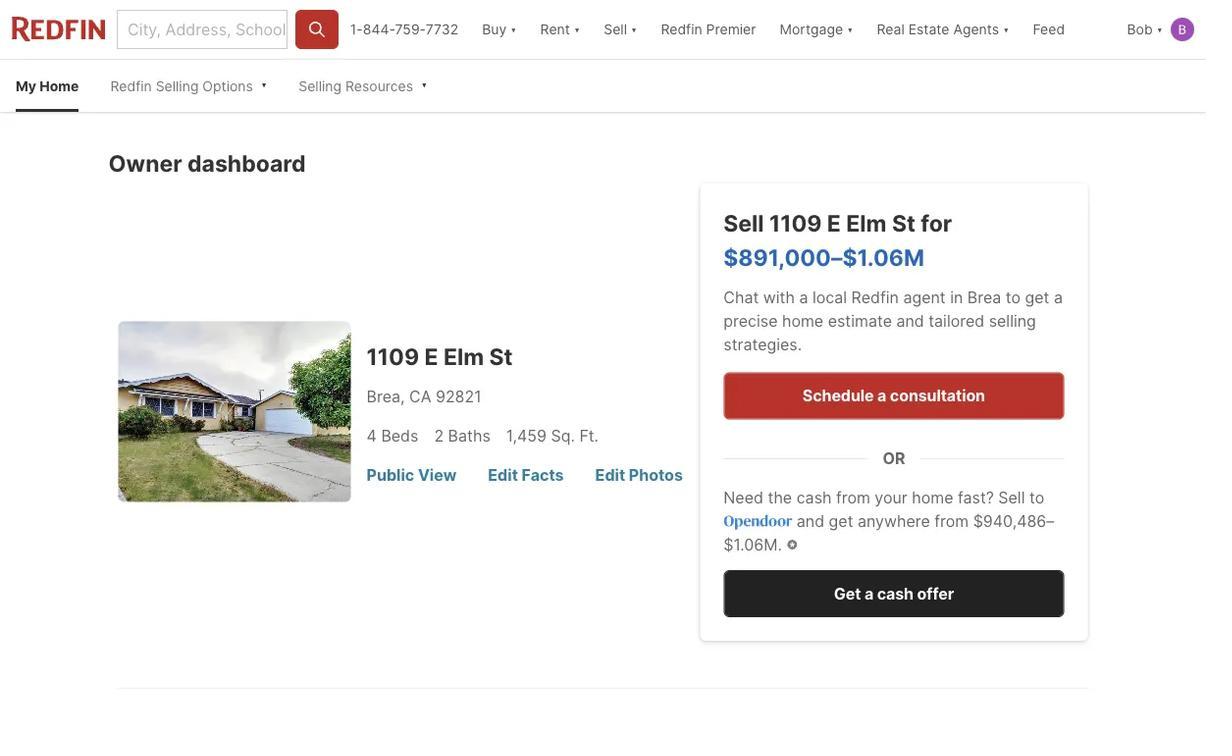 Task type: vqa. For each thing, say whether or not it's contained in the screenshot.
the right buyer's
no



Task type: describe. For each thing, give the bounding box(es) containing it.
agents
[[954, 21, 999, 38]]

mortgage ▾ button
[[780, 0, 854, 59]]

feed button
[[1021, 0, 1116, 59]]

schedule a consultation
[[803, 386, 986, 405]]

home inside "chat with a local redfin agent in brea to get a precise home estimate and tailored selling strategies."
[[782, 311, 824, 331]]

st inside sell 1109 e elm st for $891,000 – $1.06m
[[892, 209, 916, 237]]

ca
[[409, 387, 431, 406]]

resources
[[346, 78, 413, 94]]

options
[[203, 78, 253, 94]]

0 horizontal spatial 1109
[[367, 343, 419, 371]]

for
[[921, 209, 952, 237]]

0 horizontal spatial get
[[829, 512, 854, 531]]

edit facts
[[488, 465, 564, 484]]

bob ▾
[[1127, 21, 1163, 38]]

a right 'brea'
[[1054, 288, 1063, 307]]

mortgage
[[780, 21, 843, 38]]

real estate agents ▾ link
[[877, 0, 1010, 59]]

from for cash
[[836, 488, 871, 507]]

local
[[813, 288, 847, 307]]

sell ▾
[[604, 21, 637, 38]]

0 horizontal spatial elm
[[444, 343, 484, 371]]

7732
[[426, 21, 459, 38]]

fast?
[[958, 488, 994, 507]]

my home link
[[16, 60, 79, 112]]

759-
[[395, 21, 426, 38]]

$1.06m inside sell 1109 e elm st for $891,000 – $1.06m
[[843, 243, 925, 271]]

real estate agents ▾ button
[[865, 0, 1021, 59]]

1109 e elm st
[[367, 343, 513, 371]]

with
[[763, 288, 795, 307]]

edit facts link
[[488, 463, 564, 487]]

1109 inside sell 1109 e elm st for $891,000 – $1.06m
[[770, 209, 822, 237]]

0 horizontal spatial st
[[489, 343, 513, 371]]

redfin selling options ▾
[[110, 76, 267, 94]]

or
[[883, 449, 905, 468]]

4
[[367, 426, 377, 445]]

baths
[[448, 426, 491, 445]]

tailored
[[929, 311, 985, 331]]

rent ▾ button
[[540, 0, 580, 59]]

buy ▾ button
[[482, 0, 517, 59]]

.
[[778, 535, 782, 554]]

get a cash offer button
[[724, 570, 1065, 618]]

a right 'with' in the right top of the page
[[800, 288, 808, 307]]

▾ right rent
[[574, 21, 580, 38]]

selling
[[989, 311, 1036, 331]]

844-
[[363, 21, 395, 38]]

dashboard
[[187, 149, 306, 177]]

estate
[[909, 21, 950, 38]]

redfin inside "chat with a local redfin agent in brea to get a precise home estimate and tailored selling strategies."
[[852, 288, 899, 307]]

1 vertical spatial e
[[425, 343, 438, 371]]

$1.06m inside $940,486– $1.06m
[[724, 535, 778, 554]]

rent ▾ button
[[529, 0, 592, 59]]

a inside 'button'
[[865, 584, 874, 603]]

selling resources link
[[299, 60, 413, 112]]

▾ inside redfin selling options ▾
[[261, 76, 267, 93]]

schedule
[[803, 386, 874, 405]]

get
[[834, 584, 861, 603]]

get a cash offer
[[834, 584, 954, 603]]

$940,486– $1.06m
[[724, 512, 1055, 554]]

2 vertical spatial sell
[[999, 488, 1025, 507]]

anywhere
[[858, 512, 930, 531]]

mortgage ▾ button
[[768, 0, 865, 59]]

claimed home image
[[118, 322, 351, 502]]

▾ right bob
[[1157, 21, 1163, 38]]

beds
[[381, 426, 419, 445]]

cash for the
[[797, 488, 832, 507]]

and get anywhere from
[[792, 512, 973, 531]]

sq. ft.
[[551, 426, 599, 445]]

rent
[[540, 21, 570, 38]]

redfin premier button
[[649, 0, 768, 59]]

chat
[[724, 288, 759, 307]]

edit photos
[[595, 465, 683, 484]]

public view link
[[367, 463, 457, 487]]

schedule a consultation button
[[724, 372, 1065, 419]]

2
[[434, 426, 444, 445]]

agent
[[903, 288, 946, 307]]

in
[[950, 288, 963, 307]]

selling inside the selling resources ▾
[[299, 78, 342, 94]]

redfin premier
[[661, 21, 756, 38]]

estimate
[[828, 311, 892, 331]]



Task type: locate. For each thing, give the bounding box(es) containing it.
▾ right mortgage
[[847, 21, 854, 38]]

cash for a
[[877, 584, 914, 603]]

2 selling from the left
[[299, 78, 342, 94]]

0 vertical spatial cash
[[797, 488, 832, 507]]

sell 1109 e elm st for $891,000 – $1.06m
[[724, 209, 952, 271]]

1 horizontal spatial st
[[892, 209, 916, 237]]

1-844-759-7732 link
[[350, 21, 459, 38]]

get down need the cash from your home fast? sell to
[[829, 512, 854, 531]]

sell up $940,486–
[[999, 488, 1025, 507]]

cash right the the
[[797, 488, 832, 507]]

0 horizontal spatial redfin
[[110, 78, 152, 94]]

edit photos link
[[595, 463, 683, 487]]

e up the brea, ca 92821 on the bottom of page
[[425, 343, 438, 371]]

get
[[1025, 288, 1050, 307], [829, 512, 854, 531]]

elm inside sell 1109 e elm st for $891,000 – $1.06m
[[846, 209, 887, 237]]

sell inside sell ▾ dropdown button
[[604, 21, 627, 38]]

the
[[768, 488, 792, 507]]

get inside "chat with a local redfin agent in brea to get a precise home estimate and tailored selling strategies."
[[1025, 288, 1050, 307]]

brea,
[[367, 387, 405, 406]]

4 beds
[[367, 426, 419, 445]]

sell ▾ button
[[592, 0, 649, 59]]

$1.06m down need
[[724, 535, 778, 554]]

1 selling from the left
[[156, 78, 199, 94]]

0 vertical spatial home
[[782, 311, 824, 331]]

$940,486–
[[973, 512, 1055, 531]]

to up 'selling'
[[1006, 288, 1021, 307]]

a right get in the bottom of the page
[[865, 584, 874, 603]]

1109 up "$891,000"
[[770, 209, 822, 237]]

1 horizontal spatial e
[[827, 209, 841, 237]]

0 horizontal spatial e
[[425, 343, 438, 371]]

home right your
[[912, 488, 954, 507]]

▾ right the agents
[[1003, 21, 1010, 38]]

92821
[[436, 387, 482, 406]]

to inside "chat with a local redfin agent in brea to get a precise home estimate and tailored selling strategies."
[[1006, 288, 1021, 307]]

1 horizontal spatial sell
[[724, 209, 764, 237]]

sell for sell 1109 e elm st for $891,000 – $1.06m
[[724, 209, 764, 237]]

1 vertical spatial home
[[912, 488, 954, 507]]

0 horizontal spatial from
[[836, 488, 871, 507]]

0 horizontal spatial to
[[1006, 288, 1021, 307]]

0 vertical spatial sell
[[604, 21, 627, 38]]

elm up 92821
[[444, 343, 484, 371]]

▾ inside the selling resources ▾
[[421, 76, 428, 93]]

from for anywhere
[[935, 512, 969, 531]]

0 horizontal spatial and
[[797, 512, 825, 531]]

$891,000
[[724, 243, 831, 271]]

0 vertical spatial $1.06m
[[843, 243, 925, 271]]

1 vertical spatial from
[[935, 512, 969, 531]]

sell up "$891,000"
[[724, 209, 764, 237]]

and down need the cash from your home fast? sell to
[[797, 512, 825, 531]]

City, Address, School, Agent, ZIP search field
[[117, 10, 287, 49]]

home
[[40, 78, 79, 94]]

to for sell
[[1030, 488, 1045, 507]]

0 horizontal spatial selling
[[156, 78, 199, 94]]

sell
[[604, 21, 627, 38], [724, 209, 764, 237], [999, 488, 1025, 507]]

selling left options
[[156, 78, 199, 94]]

1 vertical spatial cash
[[877, 584, 914, 603]]

strategies.
[[724, 335, 802, 354]]

selling
[[156, 78, 199, 94], [299, 78, 342, 94]]

▾ right resources
[[421, 76, 428, 93]]

sell ▾ button
[[604, 0, 637, 59]]

redfin inside button
[[661, 21, 703, 38]]

a
[[800, 288, 808, 307], [1054, 288, 1063, 307], [878, 386, 887, 405], [865, 584, 874, 603]]

cash
[[797, 488, 832, 507], [877, 584, 914, 603]]

1 horizontal spatial 1109
[[770, 209, 822, 237]]

e inside sell 1109 e elm st for $891,000 – $1.06m
[[827, 209, 841, 237]]

1 vertical spatial st
[[489, 343, 513, 371]]

2 horizontal spatial sell
[[999, 488, 1025, 507]]

1 vertical spatial $1.06m
[[724, 535, 778, 554]]

0 horizontal spatial cash
[[797, 488, 832, 507]]

feed
[[1033, 21, 1065, 38]]

▾
[[511, 21, 517, 38], [574, 21, 580, 38], [631, 21, 637, 38], [847, 21, 854, 38], [1003, 21, 1010, 38], [1157, 21, 1163, 38], [261, 76, 267, 93], [421, 76, 428, 93]]

st left for
[[892, 209, 916, 237]]

1 horizontal spatial get
[[1025, 288, 1050, 307]]

0 vertical spatial and
[[897, 311, 924, 331]]

▾ right buy
[[511, 21, 517, 38]]

0 vertical spatial st
[[892, 209, 916, 237]]

redfin right home
[[110, 78, 152, 94]]

0 vertical spatial redfin
[[661, 21, 703, 38]]

get up 'selling'
[[1025, 288, 1050, 307]]

premier
[[706, 21, 756, 38]]

from down fast?
[[935, 512, 969, 531]]

redfin left premier
[[661, 21, 703, 38]]

redfin
[[661, 21, 703, 38], [110, 78, 152, 94], [852, 288, 899, 307]]

1,459
[[506, 426, 547, 445]]

1 horizontal spatial to
[[1030, 488, 1045, 507]]

owner dashboard
[[109, 149, 306, 177]]

1 vertical spatial and
[[797, 512, 825, 531]]

1-844-759-7732
[[350, 21, 459, 38]]

consultation
[[890, 386, 986, 405]]

e
[[827, 209, 841, 237], [425, 343, 438, 371]]

chat with a local redfin agent in brea to get a precise home estimate and tailored selling strategies.
[[724, 288, 1063, 354]]

a inside button
[[878, 386, 887, 405]]

1-
[[350, 21, 363, 38]]

brea
[[968, 288, 1002, 307]]

buy
[[482, 21, 507, 38]]

buy ▾ button
[[470, 0, 529, 59]]

my home
[[16, 78, 79, 94]]

0 horizontal spatial sell
[[604, 21, 627, 38]]

1 horizontal spatial redfin
[[661, 21, 703, 38]]

redfin up estimate
[[852, 288, 899, 307]]

2 horizontal spatial redfin
[[852, 288, 899, 307]]

elm
[[846, 209, 887, 237], [444, 343, 484, 371]]

a right schedule
[[878, 386, 887, 405]]

from up and get anywhere from
[[836, 488, 871, 507]]

▾ right options
[[261, 76, 267, 93]]

0 horizontal spatial home
[[782, 311, 824, 331]]

0 vertical spatial to
[[1006, 288, 1021, 307]]

0 horizontal spatial $1.06m
[[724, 535, 778, 554]]

1 vertical spatial sell
[[724, 209, 764, 237]]

elm left for
[[846, 209, 887, 237]]

$1.06m up agent
[[843, 243, 925, 271]]

user photo image
[[1171, 18, 1195, 41]]

1 horizontal spatial home
[[912, 488, 954, 507]]

1 vertical spatial to
[[1030, 488, 1045, 507]]

2 baths
[[434, 426, 491, 445]]

cash inside 'button'
[[877, 584, 914, 603]]

and inside "chat with a local redfin agent in brea to get a precise home estimate and tailored selling strategies."
[[897, 311, 924, 331]]

need
[[724, 488, 764, 507]]

submit search image
[[307, 20, 327, 39]]

buy ▾
[[482, 21, 517, 38]]

selling inside redfin selling options ▾
[[156, 78, 199, 94]]

▾ right rent ▾ dropdown button
[[631, 21, 637, 38]]

from
[[836, 488, 871, 507], [935, 512, 969, 531]]

$1.06m
[[843, 243, 925, 271], [724, 535, 778, 554]]

1 horizontal spatial elm
[[846, 209, 887, 237]]

bob
[[1127, 21, 1153, 38]]

1 vertical spatial elm
[[444, 343, 484, 371]]

selling resources ▾
[[299, 76, 428, 94]]

sell inside sell 1109 e elm st for $891,000 – $1.06m
[[724, 209, 764, 237]]

1 vertical spatial get
[[829, 512, 854, 531]]

0 vertical spatial get
[[1025, 288, 1050, 307]]

0 vertical spatial 1109
[[770, 209, 822, 237]]

1 vertical spatial redfin
[[110, 78, 152, 94]]

home
[[782, 311, 824, 331], [912, 488, 954, 507]]

mortgage ▾
[[780, 21, 854, 38]]

st
[[892, 209, 916, 237], [489, 343, 513, 371]]

cash left the offer
[[877, 584, 914, 603]]

owner
[[109, 149, 182, 177]]

and down agent
[[897, 311, 924, 331]]

1 horizontal spatial $1.06m
[[843, 243, 925, 271]]

1 horizontal spatial from
[[935, 512, 969, 531]]

1,459 sq. ft.
[[506, 426, 599, 445]]

st up "1,459"
[[489, 343, 513, 371]]

real
[[877, 21, 905, 38]]

offer
[[917, 584, 954, 603]]

–
[[831, 243, 843, 271]]

need the cash from your home fast? sell to
[[724, 488, 1045, 507]]

redfin for redfin selling options ▾
[[110, 78, 152, 94]]

redfin selling options link
[[110, 60, 253, 112]]

e up –
[[827, 209, 841, 237]]

0 vertical spatial elm
[[846, 209, 887, 237]]

to for brea
[[1006, 288, 1021, 307]]

rent ▾
[[540, 21, 580, 38]]

public view
[[367, 465, 457, 484]]

1 vertical spatial 1109
[[367, 343, 419, 371]]

precise
[[724, 311, 778, 331]]

redfin for redfin premier
[[661, 21, 703, 38]]

1 horizontal spatial selling
[[299, 78, 342, 94]]

1 horizontal spatial cash
[[877, 584, 914, 603]]

your
[[875, 488, 908, 507]]

sell for sell ▾
[[604, 21, 627, 38]]

real estate agents ▾
[[877, 21, 1010, 38]]

redfin inside redfin selling options ▾
[[110, 78, 152, 94]]

2 vertical spatial redfin
[[852, 288, 899, 307]]

1109 up brea,
[[367, 343, 419, 371]]

to up $940,486–
[[1030, 488, 1045, 507]]

0 vertical spatial from
[[836, 488, 871, 507]]

1 horizontal spatial and
[[897, 311, 924, 331]]

home down 'with' in the right top of the page
[[782, 311, 824, 331]]

selling down submit search icon at the left top of the page
[[299, 78, 342, 94]]

0 vertical spatial e
[[827, 209, 841, 237]]

brea, ca 92821
[[367, 387, 482, 406]]

sell right rent ▾ dropdown button
[[604, 21, 627, 38]]

my
[[16, 78, 36, 94]]



